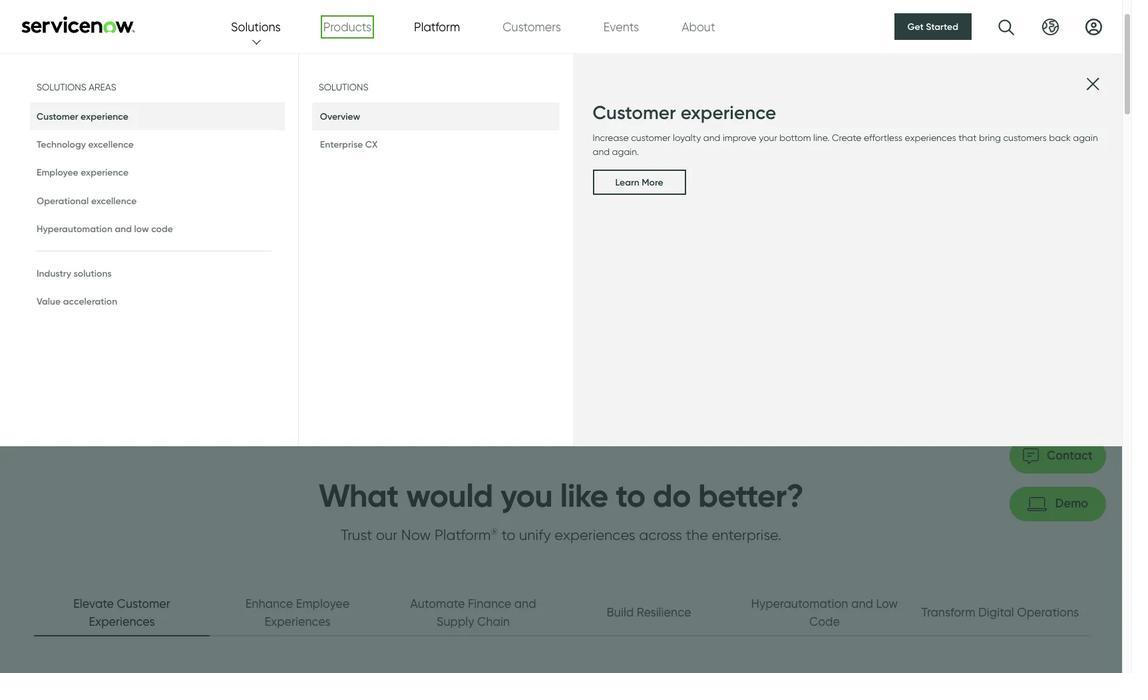 Task type: locate. For each thing, give the bounding box(es) containing it.
customer
[[593, 101, 676, 124], [37, 111, 78, 123]]

excellence up hyperautomation and low code
[[91, 195, 137, 207]]

enterprise cx
[[320, 139, 378, 151]]

products
[[323, 20, 372, 34]]

technology
[[37, 139, 86, 151]]

industry solutions
[[37, 268, 112, 280]]

1 vertical spatial excellence
[[91, 195, 137, 207]]

industry solutions link
[[30, 260, 285, 288]]

loyalty
[[673, 133, 701, 143]]

acceleration
[[63, 296, 117, 308]]

customer experience link
[[30, 103, 285, 131]]

0 horizontal spatial customer experience
[[37, 111, 128, 123]]

1 horizontal spatial and
[[593, 147, 610, 157]]

customer inside customer experience link
[[37, 111, 78, 123]]

get
[[908, 21, 924, 33]]

1 horizontal spatial solutions
[[231, 20, 281, 34]]

and
[[704, 133, 721, 143], [593, 147, 610, 157], [115, 223, 132, 235]]

0 horizontal spatial and
[[115, 223, 132, 235]]

events
[[604, 20, 639, 34]]

customers
[[503, 20, 561, 34]]

and left low
[[115, 223, 132, 235]]

overview link
[[312, 103, 560, 131]]

that
[[959, 133, 977, 143]]

create
[[832, 133, 862, 143]]

excellence up employee experience on the top of page
[[88, 139, 134, 151]]

overview
[[320, 111, 360, 123]]

value acceleration
[[37, 296, 117, 308]]

value acceleration link
[[30, 288, 285, 316]]

and right loyalty
[[704, 133, 721, 143]]

experience for customer experience link
[[81, 111, 128, 123]]

customer up customer
[[593, 101, 676, 124]]

customer experience up technology excellence
[[37, 111, 128, 123]]

operational excellence
[[37, 195, 137, 207]]

low
[[134, 223, 149, 235]]

excellence inside operational excellence link
[[91, 195, 137, 207]]

employee experience
[[37, 167, 129, 179]]

again.
[[612, 147, 639, 157]]

0 horizontal spatial customer
[[37, 111, 78, 123]]

solutions
[[231, 20, 281, 34], [37, 82, 86, 93], [319, 82, 369, 93]]

employee
[[37, 167, 78, 179]]

increase customer loyalty and improve your bottom line. create effortless experiences that bring customers back again and again.
[[593, 133, 1099, 157]]

1 horizontal spatial customer
[[593, 101, 676, 124]]

enterprise cx link
[[312, 131, 560, 159]]

1 vertical spatial and
[[593, 147, 610, 157]]

0 horizontal spatial solutions
[[37, 82, 86, 93]]

and inside hyperautomation and low code link
[[115, 223, 132, 235]]

experience up improve
[[681, 101, 777, 124]]

back
[[1050, 133, 1071, 143]]

2 vertical spatial and
[[115, 223, 132, 235]]

platform button
[[414, 18, 460, 36]]

0 vertical spatial and
[[704, 133, 721, 143]]

experience
[[681, 101, 777, 124], [81, 111, 128, 123], [81, 167, 129, 179]]

cx
[[365, 139, 378, 151]]

about
[[682, 20, 716, 34]]

0 vertical spatial excellence
[[88, 139, 134, 151]]

learn more link
[[593, 170, 686, 195]]

customer experience
[[593, 101, 777, 124], [37, 111, 128, 123]]

excellence inside technology excellence link
[[88, 139, 134, 151]]

and down 'increase'
[[593, 147, 610, 157]]

experience up operational excellence
[[81, 167, 129, 179]]

experience down "areas"
[[81, 111, 128, 123]]

products button
[[323, 18, 372, 36]]

excellence
[[88, 139, 134, 151], [91, 195, 137, 207]]

technology excellence link
[[30, 131, 285, 159]]

customer up technology
[[37, 111, 78, 123]]

customer experience up loyalty
[[593, 101, 777, 124]]



Task type: describe. For each thing, give the bounding box(es) containing it.
servicenow image
[[20, 16, 137, 33]]

solutions areas
[[37, 82, 116, 93]]

excellence for technology excellence
[[88, 139, 134, 151]]

platform
[[414, 20, 460, 34]]

your
[[759, 133, 778, 143]]

get started
[[908, 21, 959, 33]]

1 horizontal spatial customer experience
[[593, 101, 777, 124]]

2 horizontal spatial and
[[704, 133, 721, 143]]

effortless
[[864, 133, 903, 143]]

enterprise
[[320, 139, 363, 151]]

solutions button
[[231, 18, 281, 36]]

started
[[926, 21, 959, 33]]

solutions
[[74, 268, 112, 280]]

again
[[1074, 133, 1099, 143]]

2 horizontal spatial solutions
[[319, 82, 369, 93]]

solutions for solutions dropdown button
[[231, 20, 281, 34]]

operational excellence link
[[30, 187, 285, 215]]

solutions for solutions areas
[[37, 82, 86, 93]]

value
[[37, 296, 61, 308]]

about button
[[682, 18, 716, 36]]

code
[[151, 223, 173, 235]]

hyperautomation and low code link
[[30, 215, 285, 243]]

customers
[[1004, 133, 1047, 143]]

customer
[[631, 133, 671, 143]]

experience for the employee experience link on the top of the page
[[81, 167, 129, 179]]

hyperautomation and low code
[[37, 223, 173, 235]]

line.
[[814, 133, 830, 143]]

learn
[[616, 177, 640, 189]]

customers button
[[503, 18, 561, 36]]

areas
[[89, 82, 116, 93]]

hyperautomation
[[37, 223, 112, 235]]

learn more
[[616, 177, 664, 189]]

technology excellence
[[37, 139, 134, 151]]

operational
[[37, 195, 89, 207]]

bottom
[[780, 133, 811, 143]]

industry
[[37, 268, 71, 280]]

employee experience link
[[30, 159, 285, 187]]

improve
[[723, 133, 757, 143]]

more
[[642, 177, 664, 189]]

bring
[[979, 133, 1001, 143]]

get started link
[[895, 13, 972, 40]]

increase
[[593, 133, 629, 143]]

events button
[[604, 18, 639, 36]]

excellence for operational excellence
[[91, 195, 137, 207]]

experiences
[[905, 133, 957, 143]]



Task type: vqa. For each thing, say whether or not it's contained in the screenshot.
the Employee experience
yes



